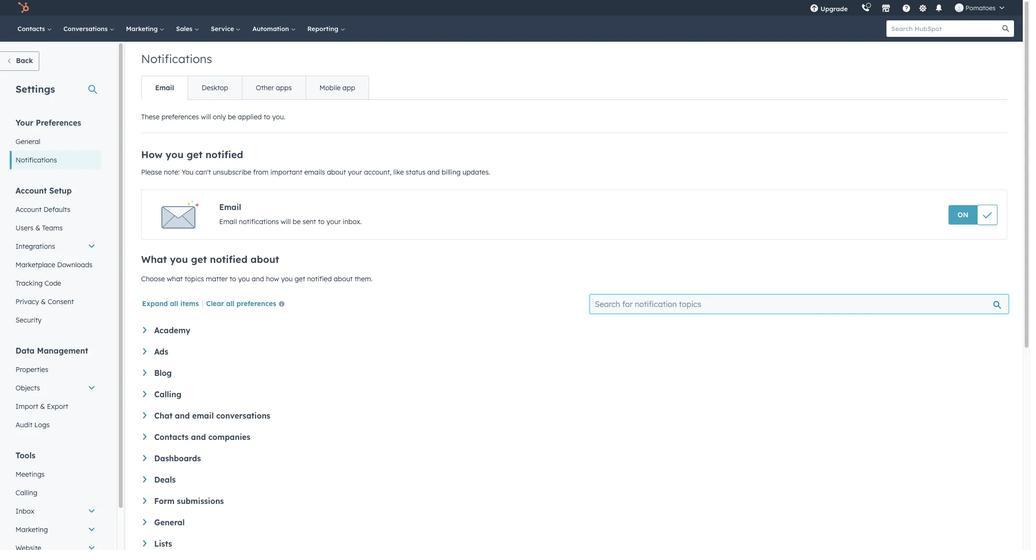 Task type: describe. For each thing, give the bounding box(es) containing it.
settings image
[[919, 4, 927, 13]]

sent
[[303, 217, 316, 226]]

please
[[141, 168, 162, 177]]

you up "what"
[[170, 253, 188, 265]]

0 horizontal spatial your
[[327, 217, 341, 226]]

them.
[[355, 275, 373, 283]]

you.
[[272, 113, 286, 121]]

calling button
[[143, 390, 1006, 399]]

automation
[[252, 25, 291, 33]]

integrations button
[[10, 237, 101, 256]]

account,
[[364, 168, 392, 177]]

code
[[44, 279, 61, 288]]

calling inside 'link'
[[16, 489, 37, 497]]

these preferences will only be applied to you.
[[141, 113, 286, 121]]

notifications image
[[935, 4, 944, 13]]

marketing inside marketing button
[[16, 525, 48, 534]]

0 vertical spatial about
[[327, 168, 346, 177]]

Search for notification topics search field
[[590, 294, 1009, 314]]

0 vertical spatial be
[[228, 113, 236, 121]]

data management
[[16, 346, 88, 356]]

preferences
[[36, 118, 81, 128]]

tyler black image
[[955, 3, 964, 12]]

calling link
[[10, 484, 101, 502]]

blog button
[[143, 368, 1006, 378]]

marketplace downloads
[[16, 261, 93, 269]]

notified for how you get notified
[[210, 253, 248, 265]]

downloads
[[57, 261, 93, 269]]

mobile app button
[[305, 76, 369, 99]]

defaults
[[44, 205, 70, 214]]

upgrade image
[[810, 4, 819, 13]]

deals
[[154, 475, 176, 485]]

notified for notifications
[[206, 148, 243, 161]]

2 vertical spatial notified
[[307, 275, 332, 283]]

1 horizontal spatial your
[[348, 168, 362, 177]]

1 horizontal spatial to
[[264, 113, 270, 121]]

menu containing pomatoes
[[803, 0, 1012, 16]]

inbox.
[[343, 217, 362, 226]]

caret image for lists
[[143, 540, 147, 547]]

setup
[[49, 186, 72, 196]]

search image
[[1003, 25, 1010, 32]]

will for be
[[281, 217, 291, 226]]

sales
[[176, 25, 194, 33]]

academy button
[[143, 326, 1006, 335]]

caret image for chat and email conversations
[[143, 412, 147, 419]]

automation link
[[247, 16, 302, 42]]

chat and email conversations
[[154, 411, 270, 421]]

chat
[[154, 411, 173, 421]]

choose what topics matter to you and how you get notified about them.
[[141, 275, 373, 283]]

caret image for ads
[[143, 348, 147, 355]]

general link
[[10, 132, 101, 151]]

desktop
[[202, 83, 228, 92]]

matter
[[206, 275, 228, 283]]

chat and email conversations button
[[143, 411, 1006, 421]]

emails
[[304, 168, 325, 177]]

& for consent
[[41, 297, 46, 306]]

caret image for general
[[143, 519, 147, 525]]

dashboards button
[[143, 454, 1006, 463]]

marketing inside marketing link
[[126, 25, 160, 33]]

properties
[[16, 365, 48, 374]]

import & export link
[[10, 397, 101, 416]]

dashboards
[[154, 454, 201, 463]]

items
[[180, 299, 199, 308]]

pomatoes
[[966, 4, 996, 12]]

1 vertical spatial general
[[154, 518, 185, 527]]

and left billing
[[428, 168, 440, 177]]

email inside button
[[155, 83, 174, 92]]

back
[[16, 56, 33, 65]]

billing
[[442, 168, 461, 177]]

contacts for contacts and companies
[[154, 432, 189, 442]]

lists button
[[143, 539, 1006, 549]]

sales link
[[170, 16, 205, 42]]

caret image for calling
[[143, 391, 147, 397]]

caret image for form submissions
[[143, 498, 147, 504]]

submissions
[[177, 496, 224, 506]]

2 vertical spatial to
[[230, 275, 236, 283]]

audit logs
[[16, 421, 50, 429]]

0 vertical spatial calling
[[154, 390, 181, 399]]

form
[[154, 496, 175, 506]]

what you get notified about
[[141, 253, 279, 265]]

on
[[958, 211, 969, 219]]

inbox button
[[10, 502, 101, 521]]

marketing link
[[120, 16, 170, 42]]

topics
[[185, 275, 204, 283]]

companies
[[208, 432, 250, 442]]

and right chat at the left of the page
[[175, 411, 190, 421]]

logs
[[34, 421, 50, 429]]

lists
[[154, 539, 172, 549]]

please note: you can't unsubscribe from important emails about your account, like status and billing updates.
[[141, 168, 490, 177]]

app
[[343, 83, 355, 92]]

ads button
[[143, 347, 1006, 357]]

meetings
[[16, 470, 45, 479]]

reporting link
[[302, 16, 351, 42]]

1 horizontal spatial notifications
[[141, 51, 212, 66]]

you up clear all preferences
[[238, 275, 250, 283]]

you
[[182, 168, 194, 177]]

other
[[256, 83, 274, 92]]

2 vertical spatial email
[[219, 217, 237, 226]]

contacts and companies button
[[143, 432, 1006, 442]]

apps
[[276, 83, 292, 92]]

email notifications will be sent to your inbox.
[[219, 217, 362, 226]]

will for only
[[201, 113, 211, 121]]

form submissions button
[[143, 496, 1006, 506]]

import
[[16, 402, 38, 411]]

get for how you get notified
[[191, 253, 207, 265]]

desktop button
[[188, 76, 242, 99]]

get for notifications
[[187, 148, 203, 161]]

settings
[[16, 83, 55, 95]]

help button
[[899, 0, 915, 16]]

caret image for dashboards
[[143, 455, 147, 461]]

tracking code link
[[10, 274, 101, 293]]

caret image for deals
[[143, 476, 147, 483]]

notifications button
[[931, 0, 948, 16]]



Task type: locate. For each thing, give the bounding box(es) containing it.
1 horizontal spatial calling
[[154, 390, 181, 399]]

1 account from the top
[[16, 186, 47, 196]]

tracking
[[16, 279, 43, 288]]

0 horizontal spatial general
[[16, 137, 40, 146]]

1 horizontal spatial preferences
[[237, 299, 276, 308]]

1 caret image from the top
[[143, 327, 147, 333]]

notified left them. on the left of the page
[[307, 275, 332, 283]]

caret image inside general dropdown button
[[143, 519, 147, 525]]

will left sent
[[281, 217, 291, 226]]

be left sent
[[293, 217, 301, 226]]

academy
[[154, 326, 190, 335]]

caret image inside blog dropdown button
[[143, 370, 147, 376]]

tools
[[16, 451, 36, 460]]

pomatoes button
[[949, 0, 1011, 16]]

contacts up dashboards
[[154, 432, 189, 442]]

privacy
[[16, 297, 39, 306]]

tracking code
[[16, 279, 61, 288]]

search button
[[998, 20, 1014, 37]]

email up these
[[155, 83, 174, 92]]

caret image inside deals dropdown button
[[143, 476, 147, 483]]

will left only
[[201, 113, 211, 121]]

caret image inside chat and email conversations dropdown button
[[143, 412, 147, 419]]

menu
[[803, 0, 1012, 16]]

caret image for contacts and companies
[[143, 434, 147, 440]]

& inside users & teams link
[[35, 224, 40, 232]]

calling up inbox
[[16, 489, 37, 497]]

all for clear
[[226, 299, 235, 308]]

1 all from the left
[[170, 299, 178, 308]]

account for account defaults
[[16, 205, 42, 214]]

form submissions
[[154, 496, 224, 506]]

all inside button
[[226, 299, 235, 308]]

caret image
[[143, 327, 147, 333], [143, 348, 147, 355], [143, 391, 147, 397], [143, 476, 147, 483], [143, 498, 147, 504], [143, 519, 147, 525]]

1 vertical spatial will
[[281, 217, 291, 226]]

management
[[37, 346, 88, 356]]

general down form
[[154, 518, 185, 527]]

account up account defaults on the top left of page
[[16, 186, 47, 196]]

conversations
[[63, 25, 110, 33]]

to right sent
[[318, 217, 325, 226]]

applied
[[238, 113, 262, 121]]

0 horizontal spatial marketing
[[16, 525, 48, 534]]

account setup
[[16, 186, 72, 196]]

notified up matter
[[210, 253, 248, 265]]

notifications
[[239, 217, 279, 226]]

clear
[[206, 299, 224, 308]]

your
[[348, 168, 362, 177], [327, 217, 341, 226]]

calling up chat at the left of the page
[[154, 390, 181, 399]]

to left the you.
[[264, 113, 270, 121]]

caret image inside dashboards dropdown button
[[143, 455, 147, 461]]

1 vertical spatial get
[[191, 253, 207, 265]]

0 vertical spatial contacts
[[17, 25, 47, 33]]

account up users
[[16, 205, 42, 214]]

marketing
[[126, 25, 160, 33], [16, 525, 48, 534]]

1 horizontal spatial all
[[226, 299, 235, 308]]

clear all preferences button
[[206, 299, 289, 311]]

1 vertical spatial notifications
[[16, 156, 57, 164]]

notified up unsubscribe
[[206, 148, 243, 161]]

menu item
[[855, 0, 857, 16]]

email
[[155, 83, 174, 92], [219, 202, 241, 212], [219, 217, 237, 226]]

your left account, at top left
[[348, 168, 362, 177]]

contacts and companies
[[154, 432, 250, 442]]

export
[[47, 402, 68, 411]]

to right matter
[[230, 275, 236, 283]]

notifications down the sales
[[141, 51, 212, 66]]

5 caret image from the top
[[143, 540, 147, 547]]

how
[[266, 275, 279, 283]]

caret image inside form submissions dropdown button
[[143, 498, 147, 504]]

2 caret image from the top
[[143, 348, 147, 355]]

navigation containing email
[[141, 76, 369, 100]]

service
[[211, 25, 236, 33]]

unsubscribe
[[213, 168, 251, 177]]

conversations
[[216, 411, 270, 421]]

preferences inside button
[[237, 299, 276, 308]]

1 vertical spatial notified
[[210, 253, 248, 265]]

2 account from the top
[[16, 205, 42, 214]]

tools element
[[10, 450, 101, 550]]

users & teams
[[16, 224, 63, 232]]

users
[[16, 224, 33, 232]]

1 horizontal spatial contacts
[[154, 432, 189, 442]]

upgrade
[[821, 5, 848, 13]]

choose
[[141, 275, 165, 283]]

6 caret image from the top
[[143, 519, 147, 525]]

account for account setup
[[16, 186, 47, 196]]

what
[[141, 253, 167, 265]]

how you get notified
[[141, 148, 243, 161]]

marketing left the sales
[[126, 25, 160, 33]]

you
[[166, 148, 184, 161], [170, 253, 188, 265], [238, 275, 250, 283], [281, 275, 293, 283]]

from
[[253, 168, 269, 177]]

4 caret image from the top
[[143, 476, 147, 483]]

important
[[270, 168, 303, 177]]

notifications inside your preferences element
[[16, 156, 57, 164]]

0 vertical spatial will
[[201, 113, 211, 121]]

general button
[[143, 518, 1006, 527]]

caret image for academy
[[143, 327, 147, 333]]

notifications link
[[10, 151, 101, 169]]

your
[[16, 118, 33, 128]]

all left items
[[170, 299, 178, 308]]

2 caret image from the top
[[143, 412, 147, 419]]

& for export
[[40, 402, 45, 411]]

3 caret image from the top
[[143, 391, 147, 397]]

about right emails in the left of the page
[[327, 168, 346, 177]]

properties link
[[10, 360, 101, 379]]

0 horizontal spatial all
[[170, 299, 178, 308]]

get up you
[[187, 148, 203, 161]]

your left inbox.
[[327, 217, 341, 226]]

blog
[[154, 368, 172, 378]]

Search HubSpot search field
[[887, 20, 1006, 37]]

caret image inside ads dropdown button
[[143, 348, 147, 355]]

preferences down choose what topics matter to you and how you get notified about them.
[[237, 299, 276, 308]]

0 vertical spatial account
[[16, 186, 47, 196]]

all for expand
[[170, 299, 178, 308]]

0 vertical spatial email
[[155, 83, 174, 92]]

consent
[[48, 297, 74, 306]]

0 vertical spatial &
[[35, 224, 40, 232]]

2 horizontal spatial to
[[318, 217, 325, 226]]

marketplaces image
[[882, 4, 891, 13]]

get right how
[[295, 275, 305, 283]]

and left how
[[252, 275, 264, 283]]

1 vertical spatial to
[[318, 217, 325, 226]]

objects
[[16, 384, 40, 392]]

these
[[141, 113, 160, 121]]

1 caret image from the top
[[143, 370, 147, 376]]

0 vertical spatial marketing
[[126, 25, 160, 33]]

your preferences element
[[10, 117, 101, 169]]

privacy & consent
[[16, 297, 74, 306]]

0 vertical spatial get
[[187, 148, 203, 161]]

ads
[[154, 347, 168, 357]]

3 caret image from the top
[[143, 434, 147, 440]]

caret image inside academy dropdown button
[[143, 327, 147, 333]]

& inside privacy & consent link
[[41, 297, 46, 306]]

0 horizontal spatial to
[[230, 275, 236, 283]]

you right how
[[281, 275, 293, 283]]

1 vertical spatial account
[[16, 205, 42, 214]]

calling
[[154, 390, 181, 399], [16, 489, 37, 497]]

marketing button
[[10, 521, 101, 539]]

email button
[[142, 76, 188, 99]]

& left export
[[40, 402, 45, 411]]

1 vertical spatial contacts
[[154, 432, 189, 442]]

contacts link
[[12, 16, 58, 42]]

0 horizontal spatial calling
[[16, 489, 37, 497]]

0 vertical spatial notified
[[206, 148, 243, 161]]

like
[[393, 168, 404, 177]]

general inside your preferences element
[[16, 137, 40, 146]]

all right clear
[[226, 299, 235, 308]]

expand all items
[[142, 299, 199, 308]]

1 vertical spatial calling
[[16, 489, 37, 497]]

email
[[192, 411, 214, 421]]

navigation
[[141, 76, 369, 100]]

will
[[201, 113, 211, 121], [281, 217, 291, 226]]

1 vertical spatial about
[[251, 253, 279, 265]]

objects button
[[10, 379, 101, 397]]

caret image inside contacts and companies dropdown button
[[143, 434, 147, 440]]

& right privacy
[[41, 297, 46, 306]]

be
[[228, 113, 236, 121], [293, 217, 301, 226]]

audit logs link
[[10, 416, 101, 434]]

marketing down inbox
[[16, 525, 48, 534]]

2 all from the left
[[226, 299, 235, 308]]

0 vertical spatial preferences
[[162, 113, 199, 121]]

hubspot image
[[17, 2, 29, 14]]

1 horizontal spatial marketing
[[126, 25, 160, 33]]

0 vertical spatial general
[[16, 137, 40, 146]]

0 vertical spatial notifications
[[141, 51, 212, 66]]

caret image inside lists dropdown button
[[143, 540, 147, 547]]

about up how
[[251, 253, 279, 265]]

get up the topics
[[191, 253, 207, 265]]

1 horizontal spatial be
[[293, 217, 301, 226]]

0 vertical spatial your
[[348, 168, 362, 177]]

mobile
[[320, 83, 341, 92]]

2 vertical spatial &
[[40, 402, 45, 411]]

& inside import & export "link"
[[40, 402, 45, 411]]

general
[[16, 137, 40, 146], [154, 518, 185, 527]]

email up notifications
[[219, 202, 241, 212]]

4 caret image from the top
[[143, 455, 147, 461]]

your preferences
[[16, 118, 81, 128]]

0 vertical spatial to
[[264, 113, 270, 121]]

you up note:
[[166, 148, 184, 161]]

& for teams
[[35, 224, 40, 232]]

0 horizontal spatial notifications
[[16, 156, 57, 164]]

caret image for blog
[[143, 370, 147, 376]]

1 horizontal spatial general
[[154, 518, 185, 527]]

notifications down the general link on the left of page
[[16, 156, 57, 164]]

1 vertical spatial email
[[219, 202, 241, 212]]

help image
[[902, 4, 911, 13]]

settings link
[[917, 3, 929, 13]]

contacts for contacts
[[17, 25, 47, 33]]

1 vertical spatial marketing
[[16, 525, 48, 534]]

caret image
[[143, 370, 147, 376], [143, 412, 147, 419], [143, 434, 147, 440], [143, 455, 147, 461], [143, 540, 147, 547]]

data management element
[[10, 345, 101, 434]]

expand
[[142, 299, 168, 308]]

email left notifications
[[219, 217, 237, 226]]

security link
[[10, 311, 101, 329]]

preferences right these
[[162, 113, 199, 121]]

& right users
[[35, 224, 40, 232]]

security
[[16, 316, 42, 325]]

be right only
[[228, 113, 236, 121]]

about
[[327, 168, 346, 177], [251, 253, 279, 265], [334, 275, 353, 283]]

0 horizontal spatial will
[[201, 113, 211, 121]]

expand all items button
[[142, 299, 199, 308]]

all
[[170, 299, 178, 308], [226, 299, 235, 308]]

calling icon button
[[858, 1, 874, 14]]

marketplaces button
[[876, 0, 897, 16]]

reporting
[[307, 25, 340, 33]]

get
[[187, 148, 203, 161], [191, 253, 207, 265], [295, 275, 305, 283]]

general down your
[[16, 137, 40, 146]]

0 horizontal spatial be
[[228, 113, 236, 121]]

only
[[213, 113, 226, 121]]

clear all preferences
[[206, 299, 276, 308]]

users & teams link
[[10, 219, 101, 237]]

0 horizontal spatial contacts
[[17, 25, 47, 33]]

0 horizontal spatial preferences
[[162, 113, 199, 121]]

2 vertical spatial about
[[334, 275, 353, 283]]

and down email on the bottom of page
[[191, 432, 206, 442]]

integrations
[[16, 242, 55, 251]]

caret image inside the calling dropdown button
[[143, 391, 147, 397]]

1 horizontal spatial will
[[281, 217, 291, 226]]

contacts down hubspot link
[[17, 25, 47, 33]]

5 caret image from the top
[[143, 498, 147, 504]]

about left them. on the left of the page
[[334, 275, 353, 283]]

and
[[428, 168, 440, 177], [252, 275, 264, 283], [175, 411, 190, 421], [191, 432, 206, 442]]

meetings link
[[10, 465, 101, 484]]

calling icon image
[[862, 4, 870, 13]]

1 vertical spatial preferences
[[237, 299, 276, 308]]

2 vertical spatial get
[[295, 275, 305, 283]]

1 vertical spatial &
[[41, 297, 46, 306]]

1 vertical spatial be
[[293, 217, 301, 226]]

1 vertical spatial your
[[327, 217, 341, 226]]

privacy & consent link
[[10, 293, 101, 311]]

account setup element
[[10, 185, 101, 329]]

status
[[406, 168, 426, 177]]



Task type: vqa. For each thing, say whether or not it's contained in the screenshot.
Help "ICON"
yes



